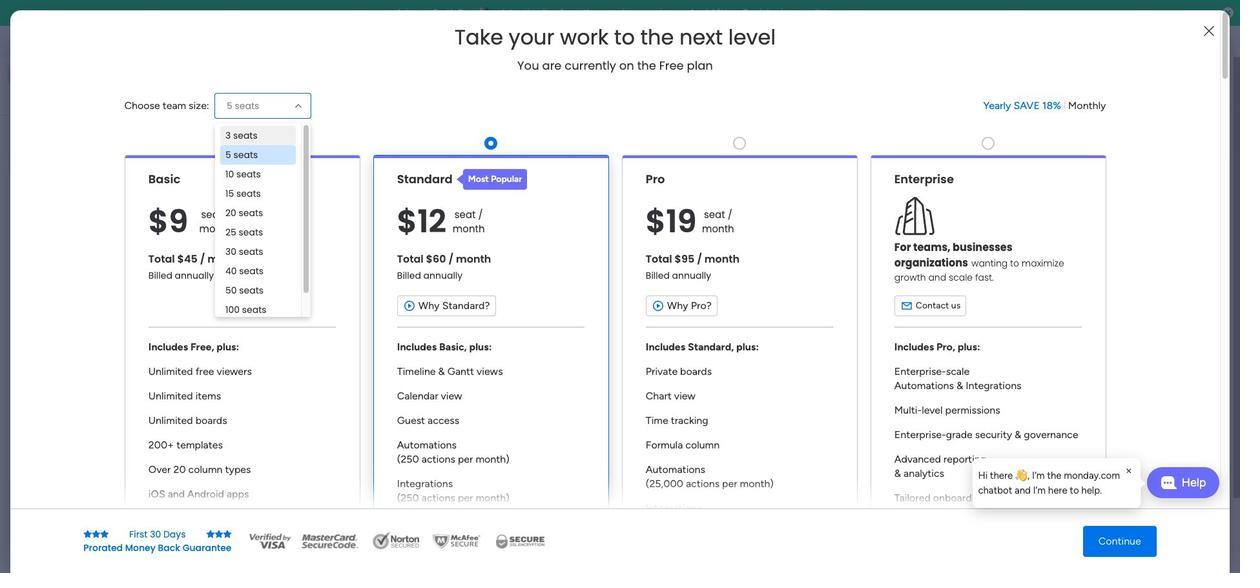 Task type: locate. For each thing, give the bounding box(es) containing it.
star image
[[83, 530, 92, 539], [92, 530, 100, 539], [100, 530, 109, 539], [206, 530, 215, 539], [215, 530, 223, 539]]

1 vertical spatial option
[[8, 87, 157, 107]]

2 public board image from the left
[[432, 262, 447, 276]]

star image
[[223, 530, 232, 539]]

verified by visa image
[[247, 532, 292, 551]]

public board image up component image on the left of the page
[[254, 262, 269, 276]]

dialog
[[973, 459, 1141, 508]]

remove from favorites image
[[388, 262, 401, 275]]

norton secured image
[[367, 532, 425, 551]]

public board image up component icon on the left of page
[[432, 262, 447, 276]]

heading
[[455, 26, 776, 49]]

public board image
[[254, 262, 269, 276], [432, 262, 447, 276]]

section head
[[457, 169, 527, 190]]

2 star image from the left
[[92, 530, 100, 539]]

enterprise tier selected option
[[870, 155, 1106, 574]]

1 horizontal spatial public board image
[[432, 262, 447, 276]]

section head inside the standard tier selected option
[[457, 169, 527, 190]]

0 horizontal spatial public board image
[[254, 262, 269, 276]]

1 public board image from the left
[[254, 262, 269, 276]]

5 star image from the left
[[215, 530, 223, 539]]

chat bot icon image
[[1160, 477, 1177, 490]]

basic tier selected option
[[124, 155, 360, 574]]

mcafee secure image
[[431, 532, 482, 551]]

component image
[[254, 282, 266, 294]]

list box
[[0, 177, 165, 398]]

2 vertical spatial option
[[0, 179, 165, 181]]

1 star image from the left
[[83, 530, 92, 539]]

public board image for component icon on the left of page
[[432, 262, 447, 276]]

option
[[8, 65, 157, 85], [8, 87, 157, 107], [0, 179, 165, 181]]

public board image for component image on the left of the page
[[254, 262, 269, 276]]

0 vertical spatial option
[[8, 65, 157, 85]]

close recently visited image
[[238, 131, 254, 147]]



Task type: vqa. For each thing, say whether or not it's contained in the screenshot.
Heading
yes



Task type: describe. For each thing, give the bounding box(es) containing it.
mastercard secure code image
[[297, 532, 362, 551]]

help center element
[[988, 396, 1182, 448]]

quick search results list box
[[238, 147, 957, 318]]

tier options list box
[[124, 132, 1106, 574]]

4 star image from the left
[[206, 530, 215, 539]]

close my workspaces image
[[238, 511, 254, 526]]

component image
[[432, 282, 444, 294]]

ssl encrypted image
[[487, 532, 552, 551]]

3 star image from the left
[[100, 530, 109, 539]]

workspace image
[[260, 549, 291, 574]]

pro tier selected option
[[622, 155, 857, 574]]

standard tier selected option
[[373, 155, 609, 574]]

templates image image
[[1000, 123, 1170, 213]]

close update feed (inbox) image
[[238, 333, 254, 349]]

jacob simon image
[[1204, 31, 1225, 52]]

billing cycle selection group
[[983, 99, 1106, 113]]

1 element
[[369, 333, 384, 349]]



